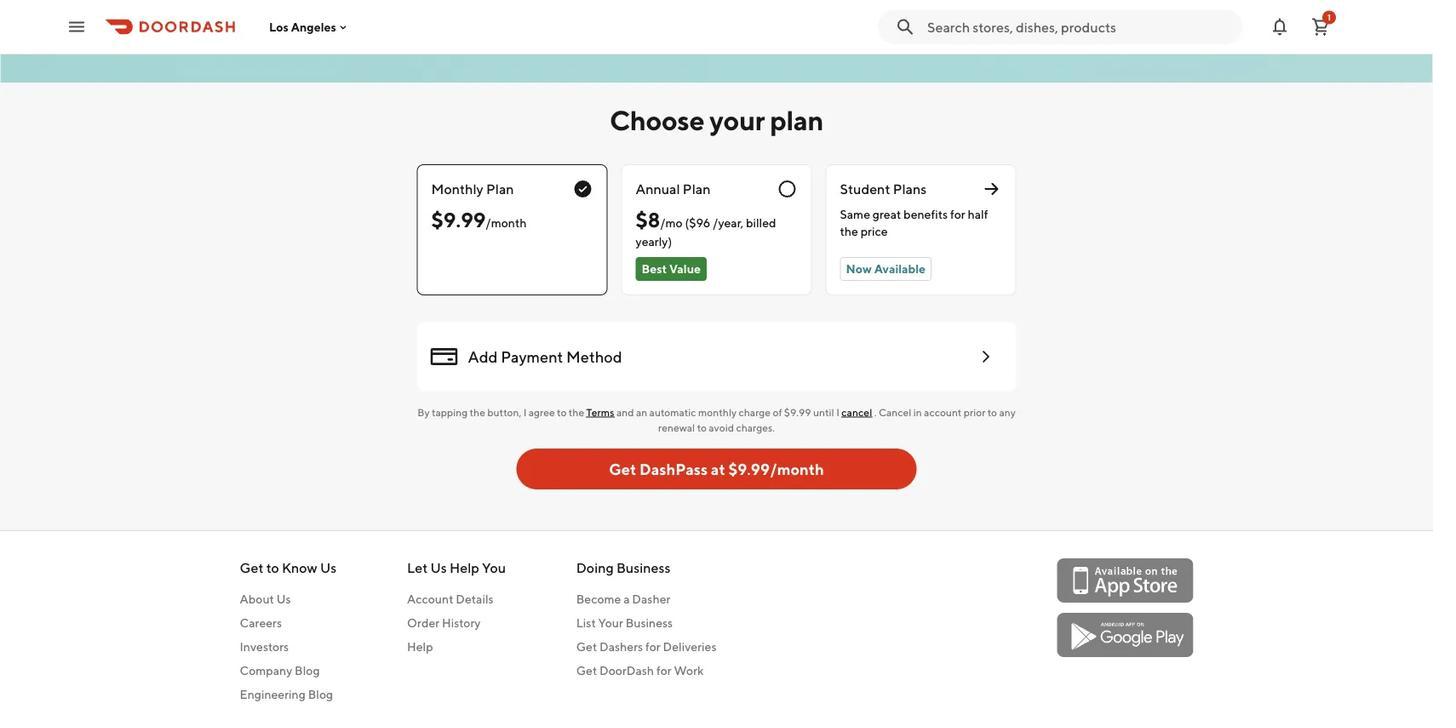 Task type: locate. For each thing, give the bounding box(es) containing it.
get for get to know us
[[240, 560, 264, 576]]

terms link
[[587, 406, 615, 418]]

us right let
[[431, 560, 447, 576]]

to left know
[[266, 560, 279, 576]]

same great benefits for half the price
[[841, 207, 989, 239]]

deliveries
[[663, 640, 717, 654]]

plan up /month on the left top of page
[[486, 181, 514, 197]]

1 vertical spatial $9.99
[[785, 406, 812, 418]]

for left work
[[657, 664, 672, 678]]

1 vertical spatial business
[[626, 616, 673, 631]]

$9.99 down the monthly
[[432, 207, 486, 232]]

blog for engineering blog
[[308, 688, 333, 702]]

plan for $8
[[683, 181, 711, 197]]

the left button,
[[470, 406, 486, 418]]

open menu image
[[66, 17, 87, 37]]

learn more about benefit details
[[240, 40, 421, 54]]

list your business
[[577, 616, 673, 631]]

company blog link
[[240, 663, 337, 680]]

add
[[468, 348, 498, 366]]

let us help you
[[407, 560, 506, 576]]

get for get dashers for deliveries
[[577, 640, 597, 654]]

1 horizontal spatial help
[[450, 560, 480, 576]]

2 plan from the left
[[683, 181, 711, 197]]

about us
[[240, 593, 291, 607]]

student plans
[[841, 181, 927, 197]]

/mo ($96 /year, billed yearly)
[[636, 216, 777, 249]]

us for let us help you
[[431, 560, 447, 576]]

by tapping the button, i agree to the terms and an automatic monthly charge of $9.99 until i cancel
[[418, 406, 873, 418]]

for inside the get dashers for deliveries 'link'
[[646, 640, 661, 654]]

blog
[[295, 664, 320, 678], [308, 688, 333, 702]]

0 horizontal spatial i
[[524, 406, 527, 418]]

1
[[1328, 12, 1332, 22]]

0 vertical spatial help
[[450, 560, 480, 576]]

avoid
[[709, 422, 734, 434]]

$9.99 /month
[[432, 207, 527, 232]]

.
[[875, 406, 877, 418]]

1 vertical spatial for
[[646, 640, 661, 654]]

0 horizontal spatial us
[[277, 593, 291, 607]]

0 vertical spatial blog
[[295, 664, 320, 678]]

1 horizontal spatial $9.99
[[785, 406, 812, 418]]

method
[[567, 348, 623, 366]]

for down the list your business link
[[646, 640, 661, 654]]

cancel
[[842, 406, 873, 418]]

dasher
[[633, 593, 671, 607]]

annual plan
[[636, 181, 711, 197]]

company
[[240, 664, 293, 678]]

us up the careers 'link'
[[277, 593, 291, 607]]

know
[[282, 560, 318, 576]]

. cancel in account prior to any renewal to avoid charges.
[[659, 406, 1016, 434]]

1 i from the left
[[524, 406, 527, 418]]

by
[[418, 406, 430, 418]]

about
[[305, 40, 338, 54]]

order
[[407, 616, 440, 631]]

$9.99 right of
[[785, 406, 812, 418]]

business up become a dasher link
[[617, 560, 671, 576]]

1 horizontal spatial i
[[837, 406, 840, 418]]

1 vertical spatial help
[[407, 640, 433, 654]]

blog for company blog
[[295, 664, 320, 678]]

account details
[[407, 593, 494, 607]]

get up about
[[240, 560, 264, 576]]

business down become a dasher link
[[626, 616, 673, 631]]

0 horizontal spatial help
[[407, 640, 433, 654]]

plan for $9.99
[[486, 181, 514, 197]]

get left dashpass
[[609, 460, 637, 478]]

2 vertical spatial for
[[657, 664, 672, 678]]

get dashpass at $9.99/month button
[[517, 449, 917, 490]]

prior
[[964, 406, 986, 418]]

get dashpass at $9.99/month
[[609, 460, 825, 478]]

the
[[841, 225, 859, 239], [470, 406, 486, 418], [569, 406, 585, 418]]

the inside same great benefits for half the price
[[841, 225, 859, 239]]

0 vertical spatial for
[[951, 207, 966, 222]]

get left 'doordash'
[[577, 664, 597, 678]]

help down order
[[407, 640, 433, 654]]

benefit
[[340, 40, 381, 54]]

account
[[925, 406, 962, 418]]

charges.
[[737, 422, 775, 434]]

for left half in the top of the page
[[951, 207, 966, 222]]

i left agree at bottom
[[524, 406, 527, 418]]

0 horizontal spatial plan
[[486, 181, 514, 197]]

blog down the company blog link
[[308, 688, 333, 702]]

become a dasher link
[[577, 591, 717, 608]]

for inside "get doordash for work" link
[[657, 664, 672, 678]]

help left you
[[450, 560, 480, 576]]

1 plan from the left
[[486, 181, 514, 197]]

engineering blog link
[[240, 687, 337, 704]]

1 horizontal spatial us
[[320, 560, 337, 576]]

choose your plan
[[610, 104, 824, 136]]

the left terms link
[[569, 406, 585, 418]]

billed
[[746, 216, 777, 230]]

half
[[968, 207, 989, 222]]

until
[[814, 406, 835, 418]]

los angeles
[[269, 20, 336, 34]]

automatic
[[650, 406, 697, 418]]

0 horizontal spatial $9.99
[[432, 207, 486, 232]]

details
[[456, 593, 494, 607]]

blog down investors link
[[295, 664, 320, 678]]

us right know
[[320, 560, 337, 576]]

doing business
[[577, 560, 671, 576]]

payment
[[501, 348, 564, 366]]

/month
[[486, 216, 527, 230]]

list
[[577, 616, 596, 631]]

available
[[875, 262, 926, 276]]

get down the list
[[577, 640, 597, 654]]

get inside button
[[609, 460, 637, 478]]

notification bell image
[[1270, 17, 1291, 37]]

annual
[[636, 181, 680, 197]]

monthly plan
[[432, 181, 514, 197]]

company blog
[[240, 664, 320, 678]]

2 horizontal spatial us
[[431, 560, 447, 576]]

engineering blog
[[240, 688, 333, 702]]

plan up ($96
[[683, 181, 711, 197]]

help
[[450, 560, 480, 576], [407, 640, 433, 654]]

dashpass
[[640, 460, 708, 478]]

same
[[841, 207, 871, 222]]

business
[[617, 560, 671, 576], [626, 616, 673, 631]]

get inside 'link'
[[577, 640, 597, 654]]

to left avoid
[[698, 422, 707, 434]]

get
[[609, 460, 637, 478], [240, 560, 264, 576], [577, 640, 597, 654], [577, 664, 597, 678]]

1 horizontal spatial plan
[[683, 181, 711, 197]]

2 horizontal spatial the
[[841, 225, 859, 239]]

get doordash for work
[[577, 664, 704, 678]]

1 vertical spatial blog
[[308, 688, 333, 702]]

become
[[577, 593, 621, 607]]

engineering
[[240, 688, 306, 702]]

the down same
[[841, 225, 859, 239]]

2 i from the left
[[837, 406, 840, 418]]

in
[[914, 406, 923, 418]]

1 items, open order cart image
[[1311, 17, 1332, 37]]

i right until
[[837, 406, 840, 418]]

to right agree at bottom
[[557, 406, 567, 418]]



Task type: describe. For each thing, give the bounding box(es) containing it.
list your business link
[[577, 615, 717, 632]]

get dashers for deliveries link
[[577, 639, 717, 656]]

an
[[636, 406, 648, 418]]

careers
[[240, 616, 282, 631]]

and
[[617, 406, 634, 418]]

choose
[[610, 104, 705, 136]]

best
[[642, 262, 667, 276]]

your
[[710, 104, 765, 136]]

button,
[[488, 406, 522, 418]]

now
[[846, 262, 872, 276]]

any
[[1000, 406, 1016, 418]]

order history link
[[407, 615, 506, 632]]

Store search: begin typing to search for stores available on DoorDash text field
[[928, 17, 1233, 36]]

at
[[711, 460, 726, 478]]

cancel link
[[842, 406, 873, 418]]

let
[[407, 560, 428, 576]]

learn
[[240, 40, 272, 54]]

charge
[[739, 406, 771, 418]]

angeles
[[291, 20, 336, 34]]

plans
[[893, 181, 927, 197]]

1 button
[[1304, 10, 1339, 44]]

more
[[274, 40, 303, 54]]

yearly)
[[636, 235, 672, 249]]

you
[[482, 560, 506, 576]]

doing
[[577, 560, 614, 576]]

careers link
[[240, 615, 337, 632]]

monthly
[[699, 406, 737, 418]]

add payment method
[[468, 348, 623, 366]]

help link
[[407, 639, 506, 656]]

los
[[269, 20, 289, 34]]

for inside same great benefits for half the price
[[951, 207, 966, 222]]

order history
[[407, 616, 481, 631]]

for for work
[[657, 664, 672, 678]]

tapping
[[432, 406, 468, 418]]

get for get dashpass at $9.99/month
[[609, 460, 637, 478]]

$8
[[636, 207, 660, 232]]

price
[[861, 225, 888, 239]]

about
[[240, 593, 274, 607]]

/year,
[[713, 216, 744, 230]]

los angeles button
[[269, 20, 350, 34]]

about us link
[[240, 591, 337, 608]]

1 horizontal spatial the
[[569, 406, 585, 418]]

doordash
[[600, 664, 654, 678]]

of
[[773, 406, 783, 418]]

get dashers for deliveries
[[577, 640, 717, 654]]

benefits
[[904, 207, 948, 222]]

value
[[670, 262, 701, 276]]

account details link
[[407, 591, 506, 608]]

to left the any
[[988, 406, 998, 418]]

/mo
[[660, 216, 683, 230]]

now available
[[846, 262, 926, 276]]

work
[[674, 664, 704, 678]]

us for about us
[[277, 593, 291, 607]]

cancel
[[879, 406, 912, 418]]

dashers
[[600, 640, 643, 654]]

0 horizontal spatial the
[[470, 406, 486, 418]]

for for deliveries
[[646, 640, 661, 654]]

best value
[[642, 262, 701, 276]]

a
[[624, 593, 630, 607]]

0 vertical spatial $9.99
[[432, 207, 486, 232]]

great
[[873, 207, 902, 222]]

plan
[[770, 104, 824, 136]]

investors link
[[240, 639, 337, 656]]

details
[[383, 40, 421, 54]]

account
[[407, 593, 454, 607]]

renewal
[[659, 422, 695, 434]]

student
[[841, 181, 891, 197]]

terms
[[587, 406, 615, 418]]

monthly
[[432, 181, 484, 197]]

get for get doordash for work
[[577, 664, 597, 678]]

0 vertical spatial business
[[617, 560, 671, 576]]

history
[[442, 616, 481, 631]]

your
[[599, 616, 624, 631]]

($96
[[685, 216, 711, 230]]

get doordash for work link
[[577, 663, 717, 680]]



Task type: vqa. For each thing, say whether or not it's contained in the screenshot.
topmost Mediterranee
no



